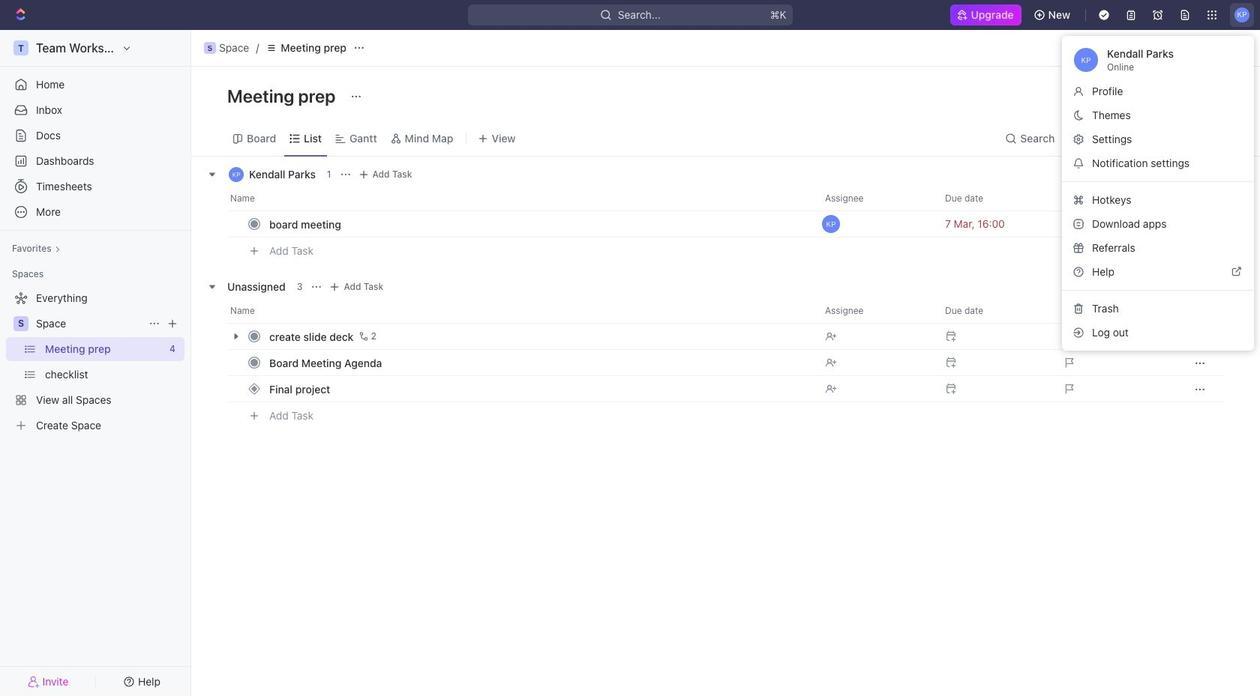 Task type: describe. For each thing, give the bounding box(es) containing it.
1 horizontal spatial space, , element
[[204, 42, 216, 54]]

invite user image
[[27, 676, 39, 689]]



Task type: locate. For each thing, give the bounding box(es) containing it.
0 vertical spatial space, , element
[[204, 42, 216, 54]]

space, , element inside sidebar navigation
[[14, 317, 29, 332]]

0 horizontal spatial space, , element
[[14, 317, 29, 332]]

1 vertical spatial space, , element
[[14, 317, 29, 332]]

space, , element
[[204, 42, 216, 54], [14, 317, 29, 332]]

sidebar navigation
[[0, 30, 191, 697]]



Task type: vqa. For each thing, say whether or not it's contained in the screenshot.
View corresponding to View
no



